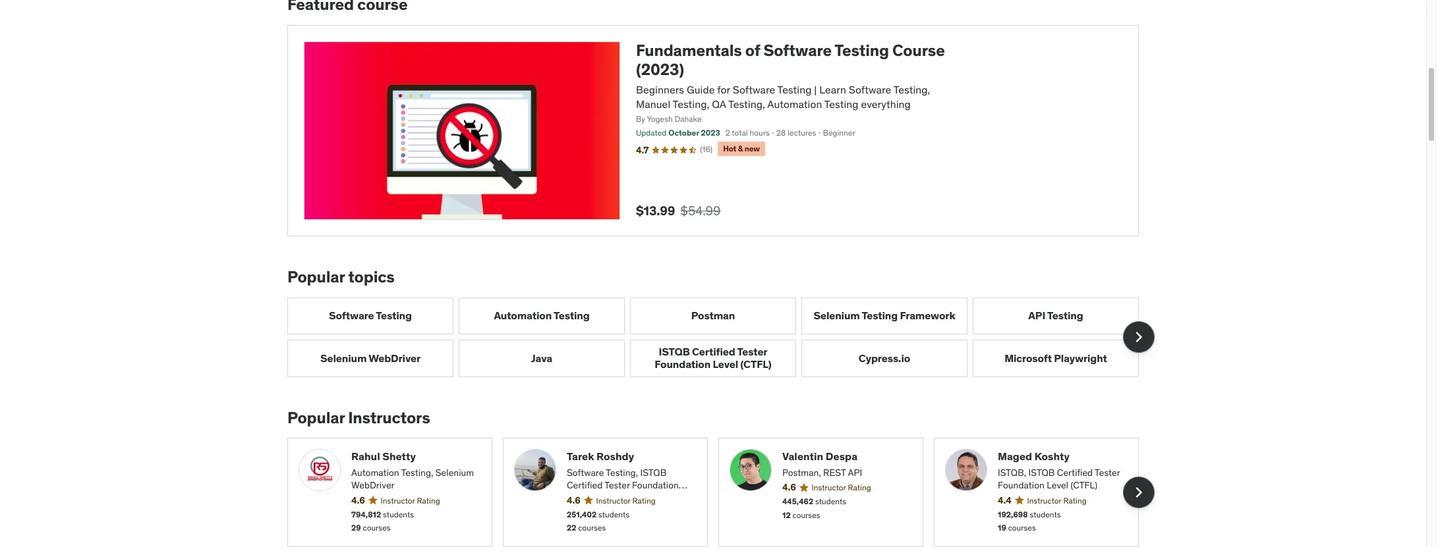 Task type: locate. For each thing, give the bounding box(es) containing it.
1 carousel element from the top
[[287, 298, 1155, 378]]

tester down maged koshty link
[[1095, 467, 1121, 479]]

2 horizontal spatial certified
[[1058, 467, 1093, 479]]

instructors
[[348, 408, 430, 428]]

software up everything
[[849, 83, 892, 96]]

0 horizontal spatial selenium
[[320, 352, 367, 365]]

students for despa
[[816, 497, 847, 507]]

1 vertical spatial popular
[[287, 408, 345, 428]]

selenium webdriver link
[[287, 340, 454, 378]]

1 horizontal spatial tester
[[738, 346, 768, 359]]

foundation down tarek roshdy link at the bottom left of page
[[632, 480, 679, 492]]

4.6 up 794,812
[[351, 495, 365, 507]]

selenium down rahul shetty link
[[436, 467, 474, 479]]

tester inside tarek roshdy software testing, istqb certified tester foundation level (ctfl)
[[605, 480, 630, 492]]

1 vertical spatial api
[[848, 467, 863, 479]]

testing down learn
[[825, 98, 859, 111]]

students inside "794,812 students 29 courses"
[[383, 510, 414, 520]]

shetty
[[383, 451, 416, 464]]

0 vertical spatial automation
[[768, 98, 823, 111]]

postman,
[[783, 467, 821, 479]]

by
[[636, 114, 646, 124]]

postman
[[692, 309, 735, 323]]

framework
[[900, 309, 956, 323]]

rating down maged koshty istqb, istqb certified tester foundation level (ctfl)
[[1064, 496, 1087, 506]]

0 vertical spatial selenium
[[814, 309, 860, 323]]

carousel element for popular topics
[[287, 298, 1155, 378]]

istqb down koshty
[[1029, 467, 1055, 479]]

1 vertical spatial tester
[[1095, 467, 1121, 479]]

1 vertical spatial (ctfl)
[[1071, 480, 1098, 492]]

0 vertical spatial level
[[713, 358, 738, 371]]

webdriver
[[369, 352, 421, 365], [351, 480, 395, 492]]

instructor rating down maged koshty istqb, istqb certified tester foundation level (ctfl)
[[1028, 496, 1087, 506]]

1 vertical spatial level
[[1047, 480, 1069, 492]]

students right 251,402
[[599, 510, 630, 520]]

course
[[893, 40, 945, 61]]

1 horizontal spatial selenium
[[436, 467, 474, 479]]

0 horizontal spatial 4.6
[[351, 495, 365, 507]]

maged
[[998, 451, 1033, 464]]

instructor for shetty
[[381, 496, 415, 506]]

1 horizontal spatial 4.6
[[567, 495, 581, 507]]

courses for rahul
[[363, 524, 391, 534]]

12
[[783, 511, 791, 521]]

rating
[[848, 484, 872, 493], [417, 496, 440, 506], [633, 496, 656, 506], [1064, 496, 1087, 506]]

0 horizontal spatial (ctfl)
[[591, 493, 618, 505]]

1 horizontal spatial level
[[713, 358, 738, 371]]

level up 251,402
[[567, 493, 589, 505]]

4.6 for valentin despa
[[783, 482, 796, 494]]

2 popular from the top
[[287, 408, 345, 428]]

lectures
[[788, 128, 817, 138]]

0 horizontal spatial automation
[[351, 467, 399, 479]]

2 vertical spatial certified
[[567, 480, 603, 492]]

popular for popular instructors
[[287, 408, 345, 428]]

foundation down postman link
[[655, 358, 711, 371]]

instructor up "794,812 students 29 courses"
[[381, 496, 415, 506]]

1 horizontal spatial (ctfl)
[[741, 358, 772, 371]]

students
[[816, 497, 847, 507], [383, 510, 414, 520], [599, 510, 630, 520], [1030, 510, 1061, 520]]

istqb down postman link
[[659, 346, 690, 359]]

testing, down for
[[729, 98, 765, 111]]

1 vertical spatial carousel element
[[287, 439, 1155, 548]]

yogesh
[[647, 114, 673, 124]]

popular for popular topics
[[287, 267, 345, 287]]

webdriver inside rahul shetty automation testing, selenium webdriver
[[351, 480, 395, 492]]

beginners
[[636, 83, 685, 96]]

level down maged koshty link
[[1047, 480, 1069, 492]]

1 horizontal spatial api
[[1029, 309, 1046, 323]]

automation inside fundamentals of software testing course (2023) beginners guide for software testing | learn software testing, manuel testing, qa testing, automation testing everything by yogesh dahake
[[768, 98, 823, 111]]

rating for despa
[[848, 484, 872, 493]]

foundation inside tarek roshdy software testing, istqb certified tester foundation level (ctfl)
[[632, 480, 679, 492]]

rating down tarek roshdy link at the bottom left of page
[[633, 496, 656, 506]]

valentin despa postman, rest api
[[783, 451, 863, 479]]

instructor rating for roshdy
[[596, 496, 656, 506]]

maged koshty link
[[998, 450, 1128, 465]]

microsoft playwright
[[1005, 352, 1108, 365]]

api down valentin despa link
[[848, 467, 863, 479]]

$13.99 $54.99
[[636, 203, 721, 219]]

courses inside "794,812 students 29 courses"
[[363, 524, 391, 534]]

rahul shetty automation testing, selenium webdriver
[[351, 451, 474, 492]]

students inside 445,462 students 12 courses
[[816, 497, 847, 507]]

1 vertical spatial next image
[[1129, 483, 1150, 504]]

istqb inside maged koshty istqb, istqb certified tester foundation level (ctfl)
[[1029, 467, 1055, 479]]

instructor
[[812, 484, 846, 493], [381, 496, 415, 506], [596, 496, 631, 506], [1028, 496, 1062, 506]]

istqb down tarek roshdy link at the bottom left of page
[[641, 467, 667, 479]]

2 next image from the top
[[1129, 483, 1150, 504]]

selenium for selenium testing framework
[[814, 309, 860, 323]]

(ctfl) down maged koshty link
[[1071, 480, 1098, 492]]

carousel element
[[287, 298, 1155, 378], [287, 439, 1155, 548]]

2 vertical spatial automation
[[351, 467, 399, 479]]

instructor rating up 251,402 students 22 courses
[[596, 496, 656, 506]]

certified down maged koshty link
[[1058, 467, 1093, 479]]

0 vertical spatial next image
[[1129, 327, 1150, 348]]

0 vertical spatial (ctfl)
[[741, 358, 772, 371]]

instructor for roshdy
[[596, 496, 631, 506]]

794,812 students 29 courses
[[351, 510, 414, 534]]

(ctfl) inside tarek roshdy software testing, istqb certified tester foundation level (ctfl)
[[591, 493, 618, 505]]

testing down topics
[[376, 309, 412, 323]]

0 vertical spatial popular
[[287, 267, 345, 287]]

automation up java
[[494, 309, 552, 323]]

level
[[713, 358, 738, 371], [1047, 480, 1069, 492], [567, 493, 589, 505]]

2 vertical spatial (ctfl)
[[591, 493, 618, 505]]

4.6 for rahul shetty
[[351, 495, 365, 507]]

istqb
[[659, 346, 690, 359], [641, 467, 667, 479], [1029, 467, 1055, 479]]

selenium down 'software testing' link
[[320, 352, 367, 365]]

2 vertical spatial selenium
[[436, 467, 474, 479]]

29
[[351, 524, 361, 534]]

guide
[[687, 83, 715, 96]]

testing,
[[894, 83, 931, 96], [673, 98, 710, 111], [729, 98, 765, 111], [401, 467, 433, 479], [606, 467, 638, 479]]

(ctfl) down postman link
[[741, 358, 772, 371]]

students inside '192,698 students 19 courses'
[[1030, 510, 1061, 520]]

next image for popular topics
[[1129, 327, 1150, 348]]

courses inside 445,462 students 12 courses
[[793, 511, 821, 521]]

level inside maged koshty istqb, istqb certified tester foundation level (ctfl)
[[1047, 480, 1069, 492]]

22
[[567, 524, 577, 534]]

instructor for despa
[[812, 484, 846, 493]]

webdriver up 794,812
[[351, 480, 395, 492]]

topics
[[348, 267, 395, 287]]

2 horizontal spatial tester
[[1095, 467, 1121, 479]]

koshty
[[1035, 451, 1070, 464]]

carousel element containing rahul shetty
[[287, 439, 1155, 548]]

testing up learn
[[835, 40, 889, 61]]

tester down postman link
[[738, 346, 768, 359]]

tester inside maged koshty istqb, istqb certified tester foundation level (ctfl)
[[1095, 467, 1121, 479]]

1 next image from the top
[[1129, 327, 1150, 348]]

0 vertical spatial tester
[[738, 346, 768, 359]]

software
[[764, 40, 832, 61], [733, 83, 776, 96], [849, 83, 892, 96], [329, 309, 374, 323], [567, 467, 604, 479]]

istqb certified tester foundation level (ctfl) link
[[630, 340, 797, 378]]

2 horizontal spatial automation
[[768, 98, 823, 111]]

testing, inside rahul shetty automation testing, selenium webdriver
[[401, 467, 433, 479]]

fundamentals of software testing course (2023) beginners guide for software testing | learn software testing, manuel testing, qa testing, automation testing everything by yogesh dahake
[[636, 40, 945, 124]]

instructor rating down rahul shetty automation testing, selenium webdriver at the left of page
[[381, 496, 440, 506]]

software testing
[[329, 309, 412, 323]]

192,698 students 19 courses
[[998, 510, 1061, 534]]

2 carousel element from the top
[[287, 439, 1155, 548]]

api inside valentin despa postman, rest api
[[848, 467, 863, 479]]

tester
[[738, 346, 768, 359], [1095, 467, 1121, 479], [605, 480, 630, 492]]

certified down postman link
[[692, 346, 736, 359]]

api up 'microsoft'
[[1029, 309, 1046, 323]]

2 horizontal spatial level
[[1047, 480, 1069, 492]]

2 vertical spatial level
[[567, 493, 589, 505]]

level down postman link
[[713, 358, 738, 371]]

students right 192,698
[[1030, 510, 1061, 520]]

2 horizontal spatial selenium
[[814, 309, 860, 323]]

0 horizontal spatial level
[[567, 493, 589, 505]]

automation down |
[[768, 98, 823, 111]]

popular instructors
[[287, 408, 430, 428]]

next image
[[1129, 327, 1150, 348], [1129, 483, 1150, 504]]

$13.99
[[636, 203, 675, 219]]

rahul
[[351, 451, 380, 464]]

cypress.io
[[859, 352, 911, 365]]

hot & new
[[723, 144, 760, 154]]

rating down rahul shetty automation testing, selenium webdriver at the left of page
[[417, 496, 440, 506]]

instructor rating for shetty
[[381, 496, 440, 506]]

tarek roshdy software testing, istqb certified tester foundation level (ctfl)
[[567, 451, 679, 505]]

automation
[[768, 98, 823, 111], [494, 309, 552, 323], [351, 467, 399, 479]]

0 horizontal spatial api
[[848, 467, 863, 479]]

foundation
[[655, 358, 711, 371], [632, 480, 679, 492], [998, 480, 1045, 492]]

level inside istqb certified tester foundation level (ctfl)
[[713, 358, 738, 371]]

courses inside 251,402 students 22 courses
[[579, 524, 606, 534]]

testing up the microsoft playwright
[[1048, 309, 1084, 323]]

instructor down rest
[[812, 484, 846, 493]]

certified up 251,402
[[567, 480, 603, 492]]

2 vertical spatial tester
[[605, 480, 630, 492]]

students down rest
[[816, 497, 847, 507]]

1 vertical spatial selenium
[[320, 352, 367, 365]]

automation down rahul
[[351, 467, 399, 479]]

qa
[[712, 98, 726, 111]]

testing, inside tarek roshdy software testing, istqb certified tester foundation level (ctfl)
[[606, 467, 638, 479]]

courses down 445,462
[[793, 511, 821, 521]]

courses down 192,698
[[1009, 524, 1036, 534]]

0 horizontal spatial tester
[[605, 480, 630, 492]]

courses inside '192,698 students 19 courses'
[[1009, 524, 1036, 534]]

api
[[1029, 309, 1046, 323], [848, 467, 863, 479]]

courses
[[793, 511, 821, 521], [363, 524, 391, 534], [579, 524, 606, 534], [1009, 524, 1036, 534]]

instructor up 251,402 students 22 courses
[[596, 496, 631, 506]]

java link
[[459, 340, 625, 378]]

courses down 251,402
[[579, 524, 606, 534]]

(ctfl) up 251,402 students 22 courses
[[591, 493, 618, 505]]

selenium webdriver
[[320, 352, 421, 365]]

(16)
[[700, 144, 713, 154]]

tester down roshdy
[[605, 480, 630, 492]]

students right 794,812
[[383, 510, 414, 520]]

courses down 794,812
[[363, 524, 391, 534]]

1 horizontal spatial certified
[[692, 346, 736, 359]]

instructor up '192,698 students 19 courses'
[[1028, 496, 1062, 506]]

445,462
[[783, 497, 814, 507]]

instructor rating down rest
[[812, 484, 872, 493]]

testing, down roshdy
[[606, 467, 638, 479]]

1 vertical spatial certified
[[1058, 467, 1093, 479]]

students for roshdy
[[599, 510, 630, 520]]

1 horizontal spatial automation
[[494, 309, 552, 323]]

1 vertical spatial webdriver
[[351, 480, 395, 492]]

istqb inside istqb certified tester foundation level (ctfl)
[[659, 346, 690, 359]]

software down tarek
[[567, 467, 604, 479]]

2023
[[701, 128, 720, 138]]

students inside 251,402 students 22 courses
[[599, 510, 630, 520]]

roshdy
[[597, 451, 634, 464]]

4.6 up 445,462
[[783, 482, 796, 494]]

2
[[726, 128, 730, 138]]

2 horizontal spatial 4.6
[[783, 482, 796, 494]]

courses for maged
[[1009, 524, 1036, 534]]

1 popular from the top
[[287, 267, 345, 287]]

0 vertical spatial api
[[1029, 309, 1046, 323]]

manuel
[[636, 98, 671, 111]]

tarek roshdy link
[[567, 450, 697, 465]]

testing
[[835, 40, 889, 61], [778, 83, 812, 96], [825, 98, 859, 111], [376, 309, 412, 323], [554, 309, 590, 323], [862, 309, 898, 323], [1048, 309, 1084, 323]]

4.4
[[998, 495, 1012, 507]]

next image inside the popular instructors element
[[1129, 483, 1150, 504]]

testing inside 'link'
[[1048, 309, 1084, 323]]

testing, down rahul shetty link
[[401, 467, 433, 479]]

selenium
[[814, 309, 860, 323], [320, 352, 367, 365], [436, 467, 474, 479]]

0 horizontal spatial certified
[[567, 480, 603, 492]]

webdriver down 'software testing' link
[[369, 352, 421, 365]]

0 vertical spatial carousel element
[[287, 298, 1155, 378]]

$54.99
[[681, 203, 721, 219]]

selenium up cypress.io
[[814, 309, 860, 323]]

4.6 up 251,402
[[567, 495, 581, 507]]

2 horizontal spatial (ctfl)
[[1071, 480, 1098, 492]]

rating down valentin despa link
[[848, 484, 872, 493]]

carousel element containing software testing
[[287, 298, 1155, 378]]

4.6
[[783, 482, 796, 494], [351, 495, 365, 507], [567, 495, 581, 507]]

carousel element for popular instructors
[[287, 439, 1155, 548]]

foundation down istqb,
[[998, 480, 1045, 492]]

0 vertical spatial certified
[[692, 346, 736, 359]]



Task type: vqa. For each thing, say whether or not it's contained in the screenshot.
Automation in Fundamentals of Software Testing Course (2023) Beginners Guide for Software Testing | Learn Software Testing, Manuel Testing, QA Testing, Automation Testing everything By Yogesh Dahake
yes



Task type: describe. For each thing, give the bounding box(es) containing it.
playwright
[[1055, 352, 1108, 365]]

api testing
[[1029, 309, 1084, 323]]

automation testing
[[494, 309, 590, 323]]

courses for tarek
[[579, 524, 606, 534]]

certified inside tarek roshdy software testing, istqb certified tester foundation level (ctfl)
[[567, 480, 603, 492]]

251,402 students 22 courses
[[567, 510, 630, 534]]

microsoft playwright link
[[973, 340, 1139, 378]]

postman link
[[630, 298, 797, 335]]

1 vertical spatial automation
[[494, 309, 552, 323]]

popular topics
[[287, 267, 395, 287]]

4.6 for tarek roshdy
[[567, 495, 581, 507]]

4.7
[[636, 144, 649, 156]]

for
[[718, 83, 731, 96]]

selenium testing framework
[[814, 309, 956, 323]]

next image for popular instructors
[[1129, 483, 1150, 504]]

beginner
[[823, 128, 856, 138]]

tester inside istqb certified tester foundation level (ctfl)
[[738, 346, 768, 359]]

level inside tarek roshdy software testing, istqb certified tester foundation level (ctfl)
[[567, 493, 589, 505]]

software down popular topics
[[329, 309, 374, 323]]

(ctfl) inside istqb certified tester foundation level (ctfl)
[[741, 358, 772, 371]]

despa
[[826, 451, 858, 464]]

19
[[998, 524, 1007, 534]]

fundamentals
[[636, 40, 742, 61]]

software up |
[[764, 40, 832, 61]]

everything
[[861, 98, 911, 111]]

instructor rating for koshty
[[1028, 496, 1087, 506]]

valentin
[[783, 451, 824, 464]]

automation testing link
[[459, 298, 625, 335]]

selenium for selenium webdriver
[[320, 352, 367, 365]]

istqb,
[[998, 467, 1027, 479]]

(ctfl) inside maged koshty istqb, istqb certified tester foundation level (ctfl)
[[1071, 480, 1098, 492]]

software inside tarek roshdy software testing, istqb certified tester foundation level (ctfl)
[[567, 467, 604, 479]]

794,812
[[351, 510, 381, 520]]

cypress.io link
[[802, 340, 968, 378]]

(2023)
[[636, 59, 684, 80]]

tarek
[[567, 451, 594, 464]]

foundation inside maged koshty istqb, istqb certified tester foundation level (ctfl)
[[998, 480, 1045, 492]]

testing up java link
[[554, 309, 590, 323]]

2 total hours
[[726, 128, 770, 138]]

rating for koshty
[[1064, 496, 1087, 506]]

october
[[669, 128, 699, 138]]

instructor rating for despa
[[812, 484, 872, 493]]

students for shetty
[[383, 510, 414, 520]]

istqb certified tester foundation level (ctfl)
[[655, 346, 772, 371]]

rating for roshdy
[[633, 496, 656, 506]]

updated
[[636, 128, 667, 138]]

valentin despa link
[[783, 450, 913, 465]]

new
[[745, 144, 760, 154]]

&
[[738, 144, 743, 154]]

selenium inside rahul shetty automation testing, selenium webdriver
[[436, 467, 474, 479]]

hours
[[750, 128, 770, 138]]

software testing link
[[287, 298, 454, 335]]

foundation inside istqb certified tester foundation level (ctfl)
[[655, 358, 711, 371]]

students for koshty
[[1030, 510, 1061, 520]]

updated october 2023
[[636, 128, 720, 138]]

testing left |
[[778, 83, 812, 96]]

maged koshty istqb, istqb certified tester foundation level (ctfl)
[[998, 451, 1121, 492]]

0 vertical spatial webdriver
[[369, 352, 421, 365]]

28
[[777, 128, 786, 138]]

istqb inside tarek roshdy software testing, istqb certified tester foundation level (ctfl)
[[641, 467, 667, 479]]

testing up cypress.io
[[862, 309, 898, 323]]

selenium testing framework link
[[802, 298, 968, 335]]

|
[[815, 83, 817, 96]]

software right for
[[733, 83, 776, 96]]

28 lectures
[[777, 128, 817, 138]]

java
[[532, 352, 552, 365]]

rest
[[824, 467, 846, 479]]

testing, up dahake
[[673, 98, 710, 111]]

192,698
[[998, 510, 1028, 520]]

rating for shetty
[[417, 496, 440, 506]]

popular instructors element
[[287, 408, 1155, 548]]

hot
[[723, 144, 737, 154]]

testing, up everything
[[894, 83, 931, 96]]

of
[[746, 40, 761, 61]]

445,462 students 12 courses
[[783, 497, 847, 521]]

dahake
[[675, 114, 702, 124]]

api testing link
[[973, 298, 1139, 335]]

instructor for koshty
[[1028, 496, 1062, 506]]

learn
[[820, 83, 847, 96]]

courses for valentin
[[793, 511, 821, 521]]

certified inside istqb certified tester foundation level (ctfl)
[[692, 346, 736, 359]]

251,402
[[567, 510, 597, 520]]

microsoft
[[1005, 352, 1052, 365]]

automation inside rahul shetty automation testing, selenium webdriver
[[351, 467, 399, 479]]

certified inside maged koshty istqb, istqb certified tester foundation level (ctfl)
[[1058, 467, 1093, 479]]

rahul shetty link
[[351, 450, 481, 465]]

api inside api testing 'link'
[[1029, 309, 1046, 323]]

total
[[732, 128, 748, 138]]



